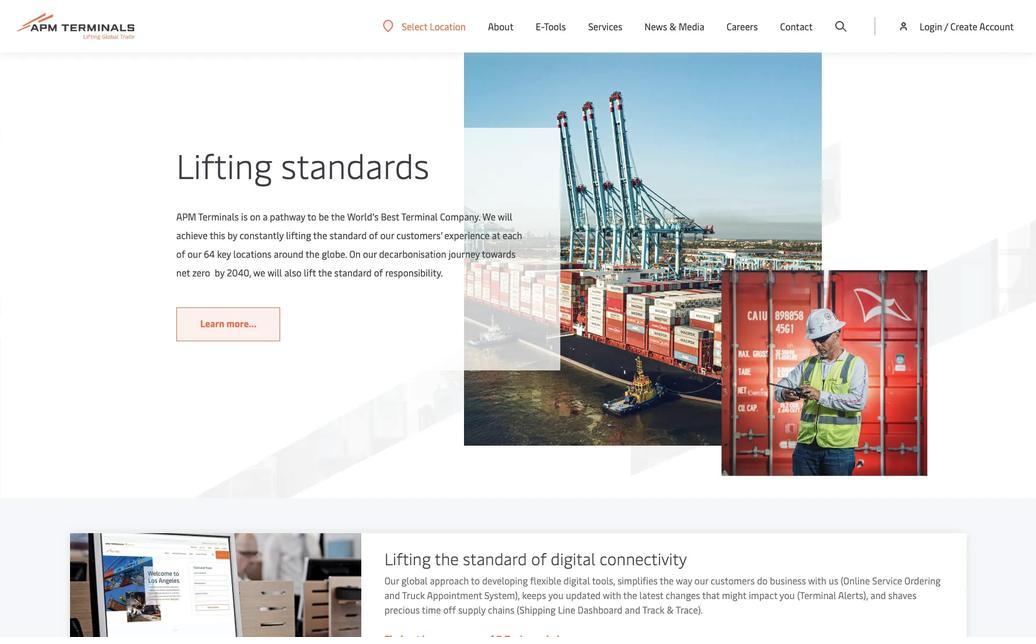 Task type: describe. For each thing, give the bounding box(es) containing it.
media
[[679, 20, 705, 33]]

supply
[[458, 604, 486, 617]]

developing
[[482, 574, 528, 587]]

2040,
[[227, 266, 251, 279]]

1 horizontal spatial and
[[625, 604, 641, 617]]

the right be
[[331, 210, 345, 223]]

apm terminals is on a pathway to be the world's best terminal company. we will achieve this by constantly lifting the standard of our customers' experience at each of our 64 key locations around the globe. on our decarbonisation journey towards net zero  by 2040, we will also lift the standard of responsibility.
[[176, 210, 522, 279]]

login / create account
[[920, 20, 1014, 33]]

lifting
[[286, 229, 311, 242]]

do
[[757, 574, 768, 587]]

on
[[350, 248, 361, 260]]

1 horizontal spatial will
[[498, 210, 513, 223]]

select
[[402, 20, 428, 32]]

our inside the lifting the standard of digital connectivity our global approach to developing flexible digital tools, simplifies the way our customers do business with us (online service ordering and truck appointment system), keeps you updated with the latest changes that might impact you (terminal alerts), and shaves precious time off supply chains (shipping line dashboard and track & trace).
[[695, 574, 709, 587]]

customers
[[711, 574, 755, 587]]

keeps
[[522, 589, 546, 602]]

the down simplifies
[[624, 589, 638, 602]]

changes
[[666, 589, 700, 602]]

simplifies
[[618, 574, 658, 587]]

company.
[[440, 210, 481, 223]]

1 vertical spatial standard
[[335, 266, 372, 279]]

key
[[217, 248, 231, 260]]

64
[[204, 248, 215, 260]]

achieve
[[176, 229, 208, 242]]

2 you from the left
[[780, 589, 795, 602]]

journey
[[449, 248, 480, 260]]

standard inside the lifting the standard of digital connectivity our global approach to developing flexible digital tools, simplifies the way our customers do business with us (online service ordering and truck appointment system), keeps you updated with the latest changes that might impact you (terminal alerts), and shaves precious time off supply chains (shipping line dashboard and track & trace).
[[463, 548, 527, 570]]

select location button
[[383, 20, 466, 32]]

shaves
[[889, 589, 917, 602]]

account
[[980, 20, 1014, 33]]

about
[[488, 20, 514, 33]]

0 horizontal spatial by
[[215, 266, 225, 279]]

customers'
[[397, 229, 442, 242]]

also
[[285, 266, 302, 279]]

(shipping
[[517, 604, 556, 617]]

locations
[[233, 248, 272, 260]]

2 horizontal spatial and
[[871, 589, 886, 602]]

alerts),
[[839, 589, 869, 602]]

& inside the lifting the standard of digital connectivity our global approach to developing flexible digital tools, simplifies the way our customers do business with us (online service ordering and truck appointment system), keeps you updated with the latest changes that might impact you (terminal alerts), and shaves precious time off supply chains (shipping line dashboard and track & trace).
[[667, 604, 674, 617]]

precious
[[385, 604, 420, 617]]

our left 64
[[188, 248, 202, 260]]

be
[[319, 210, 329, 223]]

the up approach
[[435, 548, 459, 570]]

latest
[[640, 589, 664, 602]]

off
[[443, 604, 456, 617]]

best
[[381, 210, 400, 223]]

might
[[722, 589, 747, 602]]

to inside the lifting the standard of digital connectivity our global approach to developing flexible digital tools, simplifies the way our customers do business with us (online service ordering and truck appointment system), keeps you updated with the latest changes that might impact you (terminal alerts), and shaves precious time off supply chains (shipping line dashboard and track & trace).
[[471, 574, 480, 587]]

services button
[[588, 0, 623, 53]]

a
[[263, 210, 268, 223]]

lifting for lifting the standard of digital connectivity our global approach to developing flexible digital tools, simplifies the way our customers do business with us (online service ordering and truck appointment system), keeps you updated with the latest changes that might impact you (terminal alerts), and shaves precious time off supply chains (shipping line dashboard and track & trace).
[[385, 548, 431, 570]]

is
[[241, 210, 248, 223]]

the down be
[[313, 229, 327, 242]]

e-tools
[[536, 20, 566, 33]]

news & media button
[[645, 0, 705, 53]]

0 vertical spatial standard
[[330, 229, 367, 242]]

the right lift
[[318, 266, 332, 279]]

of down the world's
[[369, 229, 378, 242]]

responsibility.
[[385, 266, 443, 279]]

lifting standards
[[176, 142, 430, 188]]

way
[[676, 574, 693, 587]]

constantly
[[240, 229, 284, 242]]

truck
[[402, 589, 425, 602]]

business
[[770, 574, 806, 587]]

standards
[[281, 142, 430, 188]]

connectivity
[[600, 548, 687, 570]]

of up net
[[176, 248, 185, 260]]

at
[[492, 229, 501, 242]]

chains
[[488, 604, 515, 617]]

ordering
[[905, 574, 941, 587]]

apm terminals employee image
[[722, 270, 928, 476]]

lift
[[304, 266, 316, 279]]



Task type: vqa. For each thing, say whether or not it's contained in the screenshot.
future
no



Task type: locate. For each thing, give the bounding box(es) containing it.
careers button
[[727, 0, 758, 53]]

our right way
[[695, 574, 709, 587]]

to
[[308, 210, 317, 223], [471, 574, 480, 587]]

1 vertical spatial digital
[[564, 574, 590, 587]]

lifting up global
[[385, 548, 431, 570]]

and
[[385, 589, 400, 602], [871, 589, 886, 602], [625, 604, 641, 617]]

and left track at the right bottom of page
[[625, 604, 641, 617]]

pathway
[[270, 210, 306, 223]]

1 vertical spatial &
[[667, 604, 674, 617]]

our right 'on'
[[363, 248, 377, 260]]

standard up 'on'
[[330, 229, 367, 242]]

the left way
[[660, 574, 674, 587]]

news & media
[[645, 20, 705, 33]]

system),
[[485, 589, 520, 602]]

login / create account link
[[898, 0, 1014, 53]]

our
[[385, 574, 399, 587]]

1 vertical spatial will
[[268, 266, 282, 279]]

with down tools,
[[603, 589, 621, 602]]

net
[[176, 266, 190, 279]]

0 vertical spatial by
[[228, 229, 237, 242]]

to up appointment
[[471, 574, 480, 587]]

& inside dropdown button
[[670, 20, 677, 33]]

&
[[670, 20, 677, 33], [667, 604, 674, 617]]

flexible
[[530, 574, 562, 587]]

1 vertical spatial with
[[603, 589, 621, 602]]

0 vertical spatial with
[[808, 574, 827, 587]]

of up 'flexible'
[[531, 548, 547, 570]]

standard down 'on'
[[335, 266, 372, 279]]

dashboard
[[578, 604, 623, 617]]

on
[[250, 210, 261, 223]]

e-tools button
[[536, 0, 566, 53]]

appointment
[[427, 589, 482, 602]]

decarbonisation
[[379, 248, 446, 260]]

with up (terminal at the right bottom
[[808, 574, 827, 587]]

tools,
[[592, 574, 615, 587]]

(terminal
[[797, 589, 837, 602]]

globe.
[[322, 248, 347, 260]]

/
[[945, 20, 949, 33]]

1 you from the left
[[549, 589, 564, 602]]

2 vertical spatial standard
[[463, 548, 527, 570]]

lifting for lifting standards
[[176, 142, 273, 188]]

will
[[498, 210, 513, 223], [268, 266, 282, 279]]

contact
[[780, 20, 813, 33]]

1 vertical spatial by
[[215, 266, 225, 279]]

trace).
[[676, 604, 703, 617]]

that
[[703, 589, 720, 602]]

standard
[[330, 229, 367, 242], [335, 266, 372, 279], [463, 548, 527, 570]]

& right track at the right bottom of page
[[667, 604, 674, 617]]

our
[[381, 229, 394, 242], [188, 248, 202, 260], [363, 248, 377, 260], [695, 574, 709, 587]]

standard up developing
[[463, 548, 527, 570]]

0 vertical spatial digital
[[551, 548, 596, 570]]

1 vertical spatial to
[[471, 574, 480, 587]]

around
[[274, 248, 304, 260]]

updated
[[566, 589, 601, 602]]

you down business
[[780, 589, 795, 602]]

0 horizontal spatial lifting
[[176, 142, 273, 188]]

by right this
[[228, 229, 237, 242]]

careers
[[727, 20, 758, 33]]

0 horizontal spatial to
[[308, 210, 317, 223]]

lifting up terminals
[[176, 142, 273, 188]]

of
[[369, 229, 378, 242], [176, 248, 185, 260], [374, 266, 383, 279], [531, 548, 547, 570]]

location
[[430, 20, 466, 32]]

and down the our
[[385, 589, 400, 602]]

0 vertical spatial &
[[670, 20, 677, 33]]

1 horizontal spatial lifting
[[385, 548, 431, 570]]

towards
[[482, 248, 516, 260]]

we
[[253, 266, 265, 279]]

of inside the lifting the standard of digital connectivity our global approach to developing flexible digital tools, simplifies the way our customers do business with us (online service ordering and truck appointment system), keeps you updated with the latest changes that might impact you (terminal alerts), and shaves precious time off supply chains (shipping line dashboard and track & trace).
[[531, 548, 547, 570]]

time
[[422, 604, 441, 617]]

1 horizontal spatial to
[[471, 574, 480, 587]]

contact button
[[780, 0, 813, 53]]

0 vertical spatial will
[[498, 210, 513, 223]]

news
[[645, 20, 667, 33]]

e-
[[536, 20, 544, 33]]

(online
[[841, 574, 870, 587]]

terminals
[[198, 210, 239, 223]]

to inside the apm terminals is on a pathway to be the world's best terminal company. we will achieve this by constantly lifting the standard of our customers' experience at each of our 64 key locations around the globe. on our decarbonisation journey towards net zero  by 2040, we will also lift the standard of responsibility.
[[308, 210, 317, 223]]

terminal
[[402, 210, 438, 223]]

login
[[920, 20, 943, 33]]

0 vertical spatial lifting
[[176, 142, 273, 188]]

of left responsibility.
[[374, 266, 383, 279]]

services
[[588, 20, 623, 33]]

the
[[331, 210, 345, 223], [313, 229, 327, 242], [306, 248, 320, 260], [318, 266, 332, 279], [435, 548, 459, 570], [660, 574, 674, 587], [624, 589, 638, 602]]

0 vertical spatial to
[[308, 210, 317, 223]]

our down best
[[381, 229, 394, 242]]

we
[[483, 210, 496, 223]]

0 horizontal spatial you
[[549, 589, 564, 602]]

the up lift
[[306, 248, 320, 260]]

us
[[829, 574, 839, 587]]

digital up 'flexible'
[[551, 548, 596, 570]]

lifting
[[176, 142, 273, 188], [385, 548, 431, 570]]

0 horizontal spatial with
[[603, 589, 621, 602]]

apm
[[176, 210, 196, 223]]

track
[[643, 604, 665, 617]]

select location
[[402, 20, 466, 32]]

world's
[[347, 210, 379, 223]]

apmt container tracking banner image
[[70, 534, 361, 638]]

and down service
[[871, 589, 886, 602]]

approach
[[430, 574, 469, 587]]

tools
[[544, 20, 566, 33]]

create
[[951, 20, 978, 33]]

0 horizontal spatial will
[[268, 266, 282, 279]]

about button
[[488, 0, 514, 53]]

by
[[228, 229, 237, 242], [215, 266, 225, 279]]

each
[[503, 229, 522, 242]]

you
[[549, 589, 564, 602], [780, 589, 795, 602]]

to left be
[[308, 210, 317, 223]]

impact
[[749, 589, 778, 602]]

line
[[558, 604, 576, 617]]

this
[[210, 229, 225, 242]]

1 vertical spatial lifting
[[385, 548, 431, 570]]

global
[[402, 574, 428, 587]]

1 horizontal spatial you
[[780, 589, 795, 602]]

you down 'flexible'
[[549, 589, 564, 602]]

1 horizontal spatial with
[[808, 574, 827, 587]]

0 horizontal spatial and
[[385, 589, 400, 602]]

experience
[[445, 229, 490, 242]]

service
[[873, 574, 903, 587]]

& right 'news'
[[670, 20, 677, 33]]

lifting inside the lifting the standard of digital connectivity our global approach to developing flexible digital tools, simplifies the way our customers do business with us (online service ordering and truck appointment system), keeps you updated with the latest changes that might impact you (terminal alerts), and shaves precious time off supply chains (shipping line dashboard and track & trace).
[[385, 548, 431, 570]]

lifting the standard of digital connectivity our global approach to developing flexible digital tools, simplifies the way our customers do business with us (online service ordering and truck appointment system), keeps you updated with the latest changes that might impact you (terminal alerts), and shaves precious time off supply chains (shipping line dashboard and track & trace).
[[385, 548, 941, 617]]

1 horizontal spatial by
[[228, 229, 237, 242]]

digital up updated at bottom right
[[564, 574, 590, 587]]

by down key
[[215, 266, 225, 279]]



